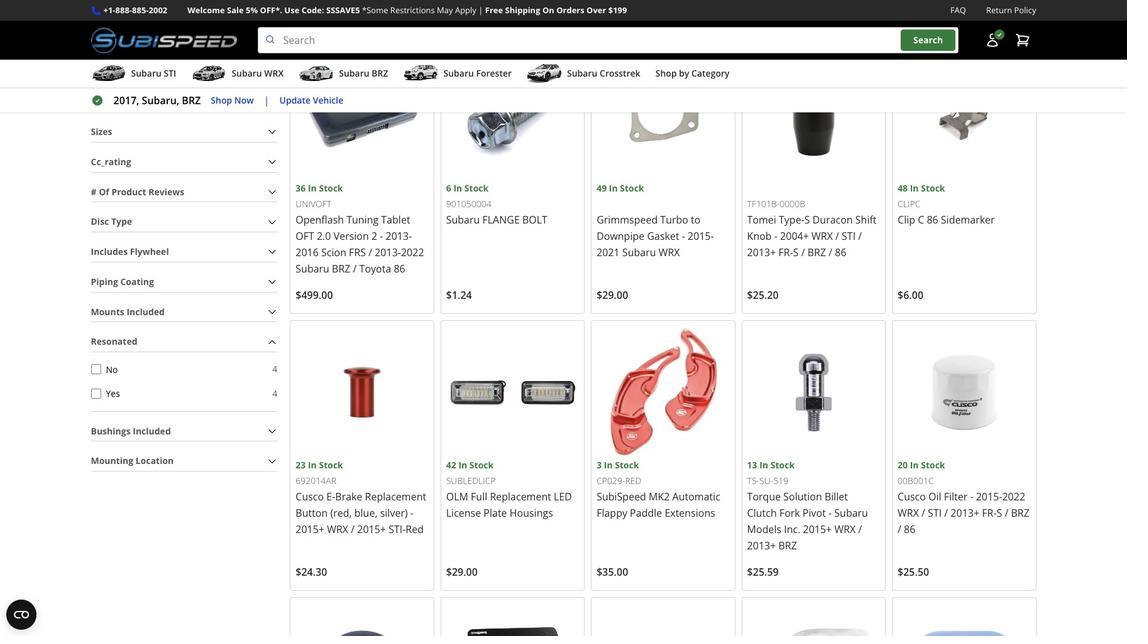 Task type: vqa. For each thing, say whether or not it's contained in the screenshot.
a subaru crosstrek Thumbnail Image
yes



Task type: locate. For each thing, give the bounding box(es) containing it.
stock inside 6 in stock 901050004 subaru flange bolt
[[465, 182, 489, 194]]

86 up $25.50
[[904, 523, 916, 537]]

in right 3
[[604, 460, 613, 472]]

0 vertical spatial 2013-
[[386, 229, 412, 243]]

subaru up vehicle
[[339, 67, 369, 79]]

sti up subaru,
[[164, 67, 176, 79]]

subaru sti button
[[91, 62, 176, 87]]

subaru crosstrek button
[[527, 62, 640, 87]]

shop now
[[211, 94, 254, 106]]

in right 48
[[910, 182, 919, 194]]

3
[[597, 460, 602, 472]]

in inside 36 in stock univoft openflash tuning tablet oft 2.0 version 2 - 2013- 2016 scion frs / 2013-2022 subaru brz / toyota 86
[[308, 182, 317, 194]]

2015+ inside 13 in stock ts-su-519 torque solution billet clutch fork pivot - subaru models inc. 2015+ wrx / 2013+ brz
[[803, 523, 832, 537]]

2 2015+ from the left
[[357, 523, 386, 537]]

pivot
[[803, 507, 826, 521]]

1 vertical spatial 2022
[[1002, 491, 1025, 504]]

1 vertical spatial 2013+
[[951, 507, 980, 521]]

stock up red at the bottom right of page
[[615, 460, 639, 472]]

stock for subaru flange bolt
[[465, 182, 489, 194]]

brz inside dropdown button
[[372, 67, 388, 79]]

wrx up update
[[264, 67, 284, 79]]

fr-
[[779, 246, 793, 259], [982, 507, 997, 521]]

replacement inside "42 in stock subledlicp olm full replacement led license plate housings"
[[490, 491, 551, 504]]

in for olm full replacement led license plate housings
[[459, 460, 467, 472]]

blitz oil filter - 2015-2022 wrx / 2013+ fr-s / brz / 86 image
[[296, 604, 429, 637]]

2 cusco from the left
[[898, 491, 926, 504]]

scion
[[321, 246, 346, 259]]

0 horizontal spatial replacement
[[365, 491, 426, 504]]

stock inside "42 in stock subledlicp olm full replacement led license plate housings"
[[470, 460, 494, 472]]

0 horizontal spatial 2022
[[401, 246, 424, 259]]

update
[[279, 94, 311, 106]]

subaru up 2017, subaru, brz
[[131, 67, 161, 79]]

0 vertical spatial $29.00
[[597, 288, 628, 302]]

subaru
[[131, 67, 161, 79], [232, 67, 262, 79], [339, 67, 369, 79], [444, 67, 474, 79], [567, 67, 597, 79], [446, 213, 480, 227], [622, 246, 656, 259], [296, 262, 329, 276], [834, 507, 868, 521]]

86 inside 20 in stock 00b001c cusco oil filter - 2015-2022 wrx / sti / 2013+ fr-s / brz / 86
[[904, 523, 916, 537]]

1 horizontal spatial 2022
[[1002, 491, 1025, 504]]

in right 20
[[910, 460, 919, 472]]

2013- down the tablet on the top left
[[386, 229, 412, 243]]

wrx
[[264, 67, 284, 79], [812, 229, 833, 243], [659, 246, 680, 259], [898, 507, 919, 521], [327, 523, 348, 537], [835, 523, 856, 537]]

+1-888-885-2002 link
[[103, 4, 167, 17]]

in
[[308, 182, 317, 194], [454, 182, 462, 194], [609, 182, 618, 194], [910, 182, 919, 194], [308, 460, 317, 472], [459, 460, 467, 472], [604, 460, 613, 472], [760, 460, 768, 472], [910, 460, 919, 472]]

- inside grimmspeed turbo to downpipe gasket - 2015- 2021 subaru wrx
[[682, 229, 685, 243]]

welcome sale 5% off*. use code: sssave5
[[188, 4, 360, 16]]

open widget image
[[6, 600, 36, 631]]

a subaru wrx thumbnail image image
[[191, 64, 227, 83]]

cusco
[[296, 491, 324, 504], [898, 491, 926, 504]]

shop
[[656, 67, 677, 79], [211, 94, 232, 106]]

stock inside 36 in stock univoft openflash tuning tablet oft 2.0 version 2 - 2013- 2016 scion frs / 2013-2022 subaru brz / toyota 86
[[319, 182, 343, 194]]

subaru down billet on the right of page
[[834, 507, 868, 521]]

cusco e-brake replacement button (red, blue, silver) - 2015+ wrx / 2015+ sti-red image
[[296, 326, 429, 459]]

s
[[805, 213, 810, 227], [793, 246, 799, 259], [997, 507, 1002, 521]]

0 vertical spatial 2013+
[[747, 246, 776, 259]]

sti down "duracon"
[[842, 229, 856, 243]]

stock up 519
[[771, 460, 795, 472]]

cusco inside 20 in stock 00b001c cusco oil filter - 2015-2022 wrx / sti / 2013+ fr-s / brz / 86
[[898, 491, 926, 504]]

sti down oil
[[928, 507, 942, 521]]

stock up 'subledlicp'
[[470, 460, 494, 472]]

stock up 901050004
[[465, 182, 489, 194]]

included up the location on the left
[[133, 425, 171, 437]]

subispeed logo image
[[91, 27, 237, 54]]

in for torque solution billet clutch fork pivot - subaru models inc. 2015+ wrx / 2013+ brz
[[760, 460, 768, 472]]

692014ar
[[296, 476, 336, 488]]

1 horizontal spatial shop
[[656, 67, 677, 79]]

in inside 13 in stock ts-su-519 torque solution billet clutch fork pivot - subaru models inc. 2015+ wrx / 2013+ brz
[[760, 460, 768, 472]]

2013+ down models
[[747, 540, 776, 553]]

stock up 692014ar
[[319, 460, 343, 472]]

2022 right filter
[[1002, 491, 1025, 504]]

- right pivot
[[829, 507, 832, 521]]

sti-
[[389, 523, 406, 537]]

6 in stock 901050004 subaru flange bolt
[[446, 182, 548, 227]]

in for clip c 86 sidemarker
[[910, 182, 919, 194]]

1 vertical spatial sti
[[842, 229, 856, 243]]

orders
[[556, 4, 584, 16]]

- down "turbo"
[[682, 229, 685, 243]]

0 horizontal spatial shop
[[211, 94, 232, 106]]

wrx down "duracon"
[[812, 229, 833, 243]]

shipping
[[505, 4, 540, 16]]

stock inside 13 in stock ts-su-519 torque solution billet clutch fork pivot - subaru models inc. 2015+ wrx / 2013+ brz
[[771, 460, 795, 472]]

+1-888-885-2002
[[103, 4, 167, 16]]

cusco down "00b001c"
[[898, 491, 926, 504]]

wrx inside 13 in stock ts-su-519 torque solution billet clutch fork pivot - subaru models inc. 2015+ wrx / 2013+ brz
[[835, 523, 856, 537]]

stock for torque solution billet clutch fork pivot - subaru models inc. 2015+ wrx / 2013+ brz
[[771, 460, 795, 472]]

-
[[380, 229, 383, 243], [682, 229, 685, 243], [774, 229, 778, 243], [970, 491, 974, 504], [410, 507, 414, 521], [829, 507, 832, 521]]

shop by category button
[[656, 62, 730, 87]]

stock up "00b001c"
[[921, 460, 945, 472]]

0 horizontal spatial cusco
[[296, 491, 324, 504]]

$25.20
[[747, 288, 779, 302]]

replacement up 'housings'
[[490, 491, 551, 504]]

2 vertical spatial s
[[997, 507, 1002, 521]]

$29.00 down 2021
[[597, 288, 628, 302]]

1 vertical spatial 4
[[272, 388, 277, 400]]

2022 down the tablet on the top left
[[401, 246, 424, 259]]

stock for clip c 86 sidemarker
[[921, 182, 945, 194]]

in inside 3 in stock cp029-red subispeed mk2 automatic flappy paddle extensions
[[604, 460, 613, 472]]

faq
[[951, 4, 966, 16]]

2013+ down filter
[[951, 507, 980, 521]]

sti inside 20 in stock 00b001c cusco oil filter - 2015-2022 wrx / sti / 2013+ fr-s / brz / 86
[[928, 507, 942, 521]]

*some
[[362, 4, 388, 16]]

2013+
[[747, 246, 776, 259], [951, 507, 980, 521], [747, 540, 776, 553]]

subaru down 901050004
[[446, 213, 480, 227]]

subaru down 2016
[[296, 262, 329, 276]]

86 right c
[[927, 213, 938, 227]]

0000b
[[780, 198, 805, 210]]

86 down "duracon"
[[835, 246, 847, 259]]

clutch
[[747, 507, 777, 521]]

disc
[[91, 216, 109, 228]]

0 vertical spatial fr-
[[779, 246, 793, 259]]

in for subispeed mk2 automatic flappy paddle extensions
[[604, 460, 613, 472]]

2002
[[149, 4, 167, 16]]

2 horizontal spatial s
[[997, 507, 1002, 521]]

2015- right filter
[[976, 491, 1002, 504]]

license
[[446, 507, 481, 521]]

stock inside "48 in stock clipc clip c 86 sidemarker"
[[921, 182, 945, 194]]

0 vertical spatial included
[[127, 306, 165, 318]]

1 vertical spatial included
[[133, 425, 171, 437]]

20 in stock 00b001c cusco oil filter - 2015-2022 wrx / sti / 2013+ fr-s / brz / 86
[[898, 460, 1030, 537]]

0 horizontal spatial 2015-
[[688, 229, 714, 243]]

0 vertical spatial 2022
[[401, 246, 424, 259]]

wrx down gasket
[[659, 246, 680, 259]]

1 replacement from the left
[[365, 491, 426, 504]]

c
[[918, 213, 924, 227]]

2 4 from the top
[[272, 388, 277, 400]]

sale
[[227, 4, 244, 16]]

1 horizontal spatial replacement
[[490, 491, 551, 504]]

1 horizontal spatial |
[[479, 4, 483, 16]]

flywheel
[[130, 246, 169, 258]]

in inside "48 in stock clipc clip c 86 sidemarker"
[[910, 182, 919, 194]]

2015+ down button
[[296, 523, 324, 537]]

0 vertical spatial sti
[[164, 67, 176, 79]]

brz inside tomei type-s duracon shift knob - 2004+ wrx / sti / 2013+ fr-s / brz / 86
[[808, 246, 826, 259]]

1 4 from the top
[[272, 363, 277, 375]]

bolt
[[522, 213, 548, 227]]

replacement
[[365, 491, 426, 504], [490, 491, 551, 504]]

Yes button
[[91, 389, 101, 399]]

stock up univoft
[[319, 182, 343, 194]]

2015+ down pivot
[[803, 523, 832, 537]]

1 horizontal spatial fr-
[[982, 507, 997, 521]]

restrictions
[[390, 4, 435, 16]]

in right 13
[[760, 460, 768, 472]]

0 vertical spatial 4
[[272, 363, 277, 375]]

2013+ down knob
[[747, 246, 776, 259]]

# of product reviews
[[91, 186, 184, 198]]

- right knob
[[774, 229, 778, 243]]

- inside 36 in stock univoft openflash tuning tablet oft 2.0 version 2 - 2013- 2016 scion frs / 2013-2022 subaru brz / toyota 86
[[380, 229, 383, 243]]

1 vertical spatial $29.00
[[446, 566, 478, 580]]

| left 'free'
[[479, 4, 483, 16]]

included
[[127, 306, 165, 318], [133, 425, 171, 437]]

wrx down billet on the right of page
[[835, 523, 856, 537]]

sti inside dropdown button
[[164, 67, 176, 79]]

replacement up silver)
[[365, 491, 426, 504]]

subaru inside 13 in stock ts-su-519 torque solution billet clutch fork pivot - subaru models inc. 2015+ wrx / 2013+ brz
[[834, 507, 868, 521]]

subaru flange bolt image
[[446, 49, 579, 182]]

shop left by
[[656, 67, 677, 79]]

(red,
[[330, 507, 352, 521]]

0 vertical spatial shop
[[656, 67, 677, 79]]

2 horizontal spatial sti
[[928, 507, 942, 521]]

wrx inside 23 in stock 692014ar cusco e-brake replacement button (red, blue, silver) - 2015+ wrx / 2015+ sti-red
[[327, 523, 348, 537]]

0 horizontal spatial fr-
[[779, 246, 793, 259]]

2015+ down blue,
[[357, 523, 386, 537]]

1 horizontal spatial cusco
[[898, 491, 926, 504]]

stock right 48
[[921, 182, 945, 194]]

$29.00
[[597, 288, 628, 302], [446, 566, 478, 580]]

reviews
[[148, 186, 184, 198]]

2 vertical spatial sti
[[928, 507, 942, 521]]

- right filter
[[970, 491, 974, 504]]

- up red
[[410, 507, 414, 521]]

grimmspeed turbo to downpipe gasket - 2015-2021 subaru wrx image
[[597, 49, 730, 182]]

a subaru sti thumbnail image image
[[91, 64, 126, 83]]

1 cusco from the left
[[296, 491, 324, 504]]

$19.99 link
[[742, 0, 886, 37]]

brake
[[335, 491, 362, 504]]

3 2015+ from the left
[[803, 523, 832, 537]]

0 horizontal spatial $29.00
[[446, 566, 478, 580]]

in inside 23 in stock 692014ar cusco e-brake replacement button (red, blue, silver) - 2015+ wrx / 2015+ sti-red
[[308, 460, 317, 472]]

cobb urethane exhaust hangers - 2015+ wrx / 2015+ sti / 2013+ fr-s / brz image
[[898, 604, 1031, 637]]

in right 42
[[459, 460, 467, 472]]

2 replacement from the left
[[490, 491, 551, 504]]

# of product reviews button
[[91, 183, 277, 202]]

0 vertical spatial 2015-
[[688, 229, 714, 243]]

2 horizontal spatial 2015+
[[803, 523, 832, 537]]

0 horizontal spatial s
[[793, 246, 799, 259]]

disc type
[[91, 216, 132, 228]]

stock inside 23 in stock 692014ar cusco e-brake replacement button (red, blue, silver) - 2015+ wrx / 2015+ sti-red
[[319, 460, 343, 472]]

1 horizontal spatial 2015-
[[976, 491, 1002, 504]]

wrx down (red,
[[327, 523, 348, 537]]

1 horizontal spatial sti
[[842, 229, 856, 243]]

0 horizontal spatial sti
[[164, 67, 176, 79]]

wrx down "00b001c"
[[898, 507, 919, 521]]

return
[[986, 4, 1012, 16]]

grimmspeed
[[597, 213, 658, 227]]

olm
[[446, 491, 468, 504]]

subispeed
[[597, 491, 646, 504]]

cusco inside 23 in stock 692014ar cusco e-brake replacement button (red, blue, silver) - 2015+ wrx / 2015+ sti-red
[[296, 491, 324, 504]]

subaru wrx
[[232, 67, 284, 79]]

2015- down to
[[688, 229, 714, 243]]

86 right toyota
[[394, 262, 405, 276]]

1 horizontal spatial 2015+
[[357, 523, 386, 537]]

torque solution billet clutch fork pivot - subaru models inc. 2015+ wrx / 2013+ brz image
[[747, 326, 880, 459]]

cusco up button
[[296, 491, 324, 504]]

2013- up toyota
[[375, 246, 401, 259]]

0 horizontal spatial |
[[264, 94, 269, 108]]

0 horizontal spatial 2015+
[[296, 523, 324, 537]]

subaru inside dropdown button
[[131, 67, 161, 79]]

1 vertical spatial fr-
[[982, 507, 997, 521]]

2013+ inside 20 in stock 00b001c cusco oil filter - 2015-2022 wrx / sti / 2013+ fr-s / brz / 86
[[951, 507, 980, 521]]

frs
[[349, 246, 366, 259]]

in inside 20 in stock 00b001c cusco oil filter - 2015-2022 wrx / sti / 2013+ fr-s / brz / 86
[[910, 460, 919, 472]]

in right 6
[[454, 182, 462, 194]]

included for bushings included
[[133, 425, 171, 437]]

stock inside 20 in stock 00b001c cusco oil filter - 2015-2022 wrx / sti / 2013+ fr-s / brz / 86
[[921, 460, 945, 472]]

in right 36
[[308, 182, 317, 194]]

1 vertical spatial s
[[793, 246, 799, 259]]

2 vertical spatial 2013+
[[747, 540, 776, 553]]

0 vertical spatial s
[[805, 213, 810, 227]]

automatic
[[672, 491, 720, 504]]

type-
[[779, 213, 805, 227]]

oil
[[929, 491, 941, 504]]

includes
[[91, 246, 128, 258]]

13 in stock ts-su-519 torque solution billet clutch fork pivot - subaru models inc. 2015+ wrx / 2013+ brz
[[747, 460, 868, 553]]

product
[[112, 186, 146, 198]]

red
[[625, 476, 642, 488]]

shop inside dropdown button
[[656, 67, 677, 79]]

shop left now
[[211, 94, 232, 106]]

in right "23"
[[308, 460, 317, 472]]

blue,
[[354, 507, 378, 521]]

olm full replacement led license plate housings image
[[446, 326, 579, 459]]

1 horizontal spatial $29.00
[[597, 288, 628, 302]]

extensions
[[665, 507, 715, 521]]

wrx inside grimmspeed turbo to downpipe gasket - 2015- 2021 subaru wrx
[[659, 246, 680, 259]]

stock for subispeed mk2 automatic flappy paddle extensions
[[615, 460, 639, 472]]

- right 2 at left
[[380, 229, 383, 243]]

23
[[296, 460, 306, 472]]

resonated
[[91, 336, 137, 348]]

| right now
[[264, 94, 269, 108]]

full
[[471, 491, 487, 504]]

$29.00 down the license
[[446, 566, 478, 580]]

1 vertical spatial shop
[[211, 94, 232, 106]]

included down the coating
[[127, 306, 165, 318]]

1 vertical spatial 2015-
[[976, 491, 1002, 504]]

subaru down downpipe
[[622, 246, 656, 259]]

disc type button
[[91, 213, 277, 232]]

00b001c
[[898, 476, 934, 488]]

toyota
[[359, 262, 391, 276]]

2017, subaru, brz
[[113, 94, 201, 108]]

stock inside 3 in stock cp029-red subispeed mk2 automatic flappy paddle extensions
[[615, 460, 639, 472]]

in inside 6 in stock 901050004 subaru flange bolt
[[454, 182, 462, 194]]

4
[[272, 363, 277, 375], [272, 388, 277, 400]]

in right 49
[[609, 182, 618, 194]]

in inside "42 in stock subledlicp olm full replacement led license plate housings"
[[459, 460, 467, 472]]

tf101b-0000b
[[747, 198, 805, 210]]



Task type: describe. For each thing, give the bounding box(es) containing it.
subledlicp
[[446, 476, 496, 488]]

36 in stock univoft openflash tuning tablet oft 2.0 version 2 - 2013- 2016 scion frs / 2013-2022 subaru brz / toyota 86
[[296, 182, 424, 276]]

policy
[[1014, 4, 1036, 16]]

*some restrictions may apply | free shipping on orders over $199
[[362, 4, 627, 16]]

/ inside 13 in stock ts-su-519 torque solution billet clutch fork pivot - subaru models inc. 2015+ wrx / 2013+ brz
[[858, 523, 862, 537]]

button image
[[985, 33, 1000, 48]]

1 vertical spatial |
[[264, 94, 269, 108]]

42 in stock subledlicp olm full replacement led license plate housings
[[446, 460, 572, 521]]

ts-
[[747, 476, 760, 488]]

$28.95 link
[[892, 0, 1036, 37]]

stock for olm full replacement led license plate housings
[[470, 460, 494, 472]]

stock for cusco e-brake replacement button (red, blue, silver) - 2015+ wrx / 2015+ sti-red
[[319, 460, 343, 472]]

1 vertical spatial 2013-
[[375, 246, 401, 259]]

stock for cusco oil filter - 2015-2022 wrx / sti / 2013+ fr-s / brz / 86
[[921, 460, 945, 472]]

brz inside 20 in stock 00b001c cusco oil filter - 2015-2022 wrx / sti / 2013+ fr-s / brz / 86
[[1011, 507, 1030, 521]]

subaru forester button
[[403, 62, 512, 87]]

shop for shop now
[[211, 94, 232, 106]]

2015- inside grimmspeed turbo to downpipe gasket - 2015- 2021 subaru wrx
[[688, 229, 714, 243]]

brz inside 13 in stock ts-su-519 torque solution billet clutch fork pivot - subaru models inc. 2015+ wrx / 2013+ brz
[[779, 540, 797, 553]]

stock for openflash tuning tablet oft 2.0 version 2 - 2013- 2016 scion frs / 2013-2022 subaru brz / toyota 86
[[319, 182, 343, 194]]

No button
[[91, 365, 101, 375]]

0 vertical spatial |
[[479, 4, 483, 16]]

subaru left forester
[[444, 67, 474, 79]]

4 for no
[[272, 363, 277, 375]]

$35.00
[[597, 566, 628, 580]]

2.0
[[317, 229, 331, 243]]

sizes button
[[91, 123, 277, 142]]

49
[[597, 182, 607, 194]]

2017,
[[113, 94, 139, 108]]

button
[[296, 507, 328, 521]]

2013+ inside 13 in stock ts-su-519 torque solution billet clutch fork pivot - subaru models inc. 2015+ wrx / 2013+ brz
[[747, 540, 776, 553]]

oft
[[296, 229, 314, 243]]

over
[[587, 4, 606, 16]]

housings
[[510, 507, 553, 521]]

subaru up now
[[232, 67, 262, 79]]

2022 inside 36 in stock univoft openflash tuning tablet oft 2.0 version 2 - 2013- 2016 scion frs / 2013-2022 subaru brz / toyota 86
[[401, 246, 424, 259]]

888-
[[115, 4, 132, 16]]

billet
[[825, 491, 848, 504]]

tomei type-s duracon shift knob - 2004+ wrx / sti / 2013+ fr-s / brz / 86 image
[[747, 49, 880, 182]]

in for cusco oil filter - 2015-2022 wrx / sti / 2013+ fr-s / brz / 86
[[910, 460, 919, 472]]

tablet
[[381, 213, 410, 227]]

e-
[[326, 491, 335, 504]]

1 horizontal spatial s
[[805, 213, 810, 227]]

2021
[[597, 246, 620, 259]]

sssave5
[[326, 4, 360, 16]]

42
[[446, 460, 456, 472]]

mounting
[[91, 455, 133, 467]]

search input field
[[258, 27, 958, 54]]

free
[[485, 4, 503, 16]]

to
[[691, 213, 701, 227]]

included for mounts included
[[127, 306, 165, 318]]

subaru brz
[[339, 67, 388, 79]]

$15.00 link
[[441, 0, 585, 37]]

- inside 13 in stock ts-su-519 torque solution billet clutch fork pivot - subaru models inc. 2015+ wrx / 2013+ brz
[[829, 507, 832, 521]]

2
[[372, 229, 377, 243]]

a subaru forester thumbnail image image
[[403, 64, 438, 83]]

3 in stock cp029-red subispeed mk2 automatic flappy paddle extensions
[[597, 460, 720, 521]]

2016
[[296, 246, 319, 259]]

fork
[[779, 507, 800, 521]]

grimmspeed turbo to downpipe gasket - 2015- 2021 subaru wrx
[[597, 213, 714, 259]]

silver)
[[380, 507, 408, 521]]

subaru,
[[142, 94, 179, 108]]

mounts included
[[91, 306, 165, 318]]

sizes
[[91, 126, 112, 138]]

6
[[446, 182, 451, 194]]

86 inside tomei type-s duracon shift knob - 2004+ wrx / sti / 2013+ fr-s / brz / 86
[[835, 246, 847, 259]]

s inside 20 in stock 00b001c cusco oil filter - 2015-2022 wrx / sti / 2013+ fr-s / brz / 86
[[997, 507, 1002, 521]]

grimmspeed aftermarket oe style axle back gasket - universal image
[[747, 604, 880, 637]]

sti inside tomei type-s duracon shift knob - 2004+ wrx / sti / 2013+ fr-s / brz / 86
[[842, 229, 856, 243]]

- inside tomei type-s duracon shift knob - 2004+ wrx / sti / 2013+ fr-s / brz / 86
[[774, 229, 778, 243]]

23 in stock 692014ar cusco e-brake replacement button (red, blue, silver) - 2015+ wrx / 2015+ sti-red
[[296, 460, 426, 537]]

led
[[554, 491, 572, 504]]

update vehicle button
[[279, 94, 343, 108]]

sidemarker
[[941, 213, 995, 227]]

cusco oil filter - 2015-2022 wrx / sti / 2013+ fr-s / brz / 86 image
[[898, 326, 1031, 459]]

turbo
[[660, 213, 688, 227]]

stock right 49
[[620, 182, 644, 194]]

subaru forester
[[444, 67, 512, 79]]

type
[[111, 216, 132, 228]]

flange
[[483, 213, 520, 227]]

in for cusco e-brake replacement button (red, blue, silver) - 2015+ wrx / 2015+ sti-red
[[308, 460, 317, 472]]

$24.30
[[296, 566, 327, 580]]

wrx inside tomei type-s duracon shift knob - 2004+ wrx / sti / 2013+ fr-s / brz / 86
[[812, 229, 833, 243]]

tuning
[[347, 213, 379, 227]]

flappy
[[597, 507, 627, 521]]

$25.59
[[747, 566, 779, 580]]

13
[[747, 460, 757, 472]]

fr- inside tomei type-s duracon shift knob - 2004+ wrx / sti / 2013+ fr-s / brz / 86
[[779, 246, 793, 259]]

bushings included
[[91, 425, 171, 437]]

in for subaru flange bolt
[[454, 182, 462, 194]]

2022 inside 20 in stock 00b001c cusco oil filter - 2015-2022 wrx / sti / 2013+ fr-s / brz / 86
[[1002, 491, 1025, 504]]

mk2
[[649, 491, 670, 504]]

gasket
[[647, 229, 679, 243]]

faq link
[[951, 4, 966, 17]]

piping coating button
[[91, 273, 277, 292]]

su-
[[759, 476, 773, 488]]

crosstrek
[[600, 67, 640, 79]]

49 in stock
[[597, 182, 644, 194]]

coating
[[120, 276, 154, 288]]

fr- inside 20 in stock 00b001c cusco oil filter - 2015-2022 wrx / sti / 2013+ fr-s / brz / 86
[[982, 507, 997, 521]]

cusco for cusco e-brake replacement button (red, blue, silver) - 2015+ wrx / 2015+ sti-red
[[296, 491, 324, 504]]

on
[[542, 4, 554, 16]]

mounts
[[91, 306, 124, 318]]

cc_rating
[[91, 156, 131, 168]]

- inside 20 in stock 00b001c cusco oil filter - 2015-2022 wrx / sti / 2013+ fr-s / brz / 86
[[970, 491, 974, 504]]

/ inside 23 in stock 692014ar cusco e-brake replacement button (red, blue, silver) - 2015+ wrx / 2015+ sti-red
[[351, 523, 355, 537]]

- inside 23 in stock 692014ar cusco e-brake replacement button (red, blue, silver) - 2015+ wrx / 2015+ sti-red
[[410, 507, 414, 521]]

filter
[[944, 491, 968, 504]]

519
[[773, 476, 789, 488]]

subaru inside grimmspeed turbo to downpipe gasket - 2015- 2021 subaru wrx
[[622, 246, 656, 259]]

mounts included button
[[91, 303, 277, 322]]

tomei type-s duracon shift knob - 2004+ wrx / sti / 2013+ fr-s / brz / 86
[[747, 213, 877, 259]]

in for openflash tuning tablet oft 2.0 version 2 - 2013- 2016 scion frs / 2013-2022 subaru brz / toyota 86
[[308, 182, 317, 194]]

$29.00 for grimmspeed turbo to downpipe gasket - 2015- 2021 subaru wrx
[[597, 288, 628, 302]]

piping coating
[[91, 276, 154, 288]]

wrx inside subaru wrx dropdown button
[[264, 67, 284, 79]]

subispeed mk2 automatic flappy paddle extensions image
[[597, 326, 730, 459]]

subaru inside 6 in stock 901050004 subaru flange bolt
[[446, 213, 480, 227]]

885-
[[132, 4, 149, 16]]

48
[[898, 182, 908, 194]]

wrx inside 20 in stock 00b001c cusco oil filter - 2015-2022 wrx / sti / 2013+ fr-s / brz / 86
[[898, 507, 919, 521]]

2015- inside 20 in stock 00b001c cusco oil filter - 2015-2022 wrx / sti / 2013+ fr-s / brz / 86
[[976, 491, 1002, 504]]

$199
[[608, 4, 627, 16]]

vehicle
[[313, 94, 343, 106]]

by
[[679, 67, 689, 79]]

subaru inside 36 in stock univoft openflash tuning tablet oft 2.0 version 2 - 2013- 2016 scion frs / 2013-2022 subaru brz / toyota 86
[[296, 262, 329, 276]]

2013+ inside tomei type-s duracon shift knob - 2004+ wrx / sti / 2013+ fr-s / brz / 86
[[747, 246, 776, 259]]

clip c 86 sidemarker image
[[898, 49, 1031, 182]]

86 inside 36 in stock univoft openflash tuning tablet oft 2.0 version 2 - 2013- 2016 scion frs / 2013-2022 subaru brz / toyota 86
[[394, 262, 405, 276]]

grimmspeed front license plate relocation kit - 2018+ subaru wrx / sti / 13-22 toyota gr86 / subaru brz image
[[446, 604, 579, 637]]

shop for shop by category
[[656, 67, 677, 79]]

$29.00 for olm full replacement led license plate housings
[[446, 566, 478, 580]]

a subaru brz thumbnail image image
[[299, 64, 334, 83]]

subaru left crosstrek
[[567, 67, 597, 79]]

cusco for cusco oil filter - 2015-2022 wrx / sti / 2013+ fr-s / brz / 86
[[898, 491, 926, 504]]

subaru sti
[[131, 67, 176, 79]]

brz inside 36 in stock univoft openflash tuning tablet oft 2.0 version 2 - 2013- 2016 scion frs / 2013-2022 subaru brz / toyota 86
[[332, 262, 350, 276]]

replacement inside 23 in stock 692014ar cusco e-brake replacement button (red, blue, silver) - 2015+ wrx / 2015+ sti-red
[[365, 491, 426, 504]]

2015+ for models
[[803, 523, 832, 537]]

clip
[[898, 213, 915, 227]]

yes
[[106, 388, 120, 400]]

inc.
[[784, 523, 801, 537]]

86 inside "48 in stock clipc clip c 86 sidemarker"
[[927, 213, 938, 227]]

1 2015+ from the left
[[296, 523, 324, 537]]

a subaru crosstrek thumbnail image image
[[527, 64, 562, 83]]

4 for yes
[[272, 388, 277, 400]]

2015+ for wrx
[[357, 523, 386, 537]]

solution
[[784, 491, 822, 504]]

location
[[136, 455, 174, 467]]

includes flywheel button
[[91, 243, 277, 262]]

openflash tuning tablet oft 2.0 version 2 - 2013-2016 scion frs / 2013-2022 subaru brz / toyota 86 image
[[296, 49, 429, 182]]

return policy link
[[986, 4, 1036, 17]]

subaru wrx button
[[191, 62, 284, 87]]

use
[[284, 4, 299, 16]]

apply
[[455, 4, 476, 16]]



